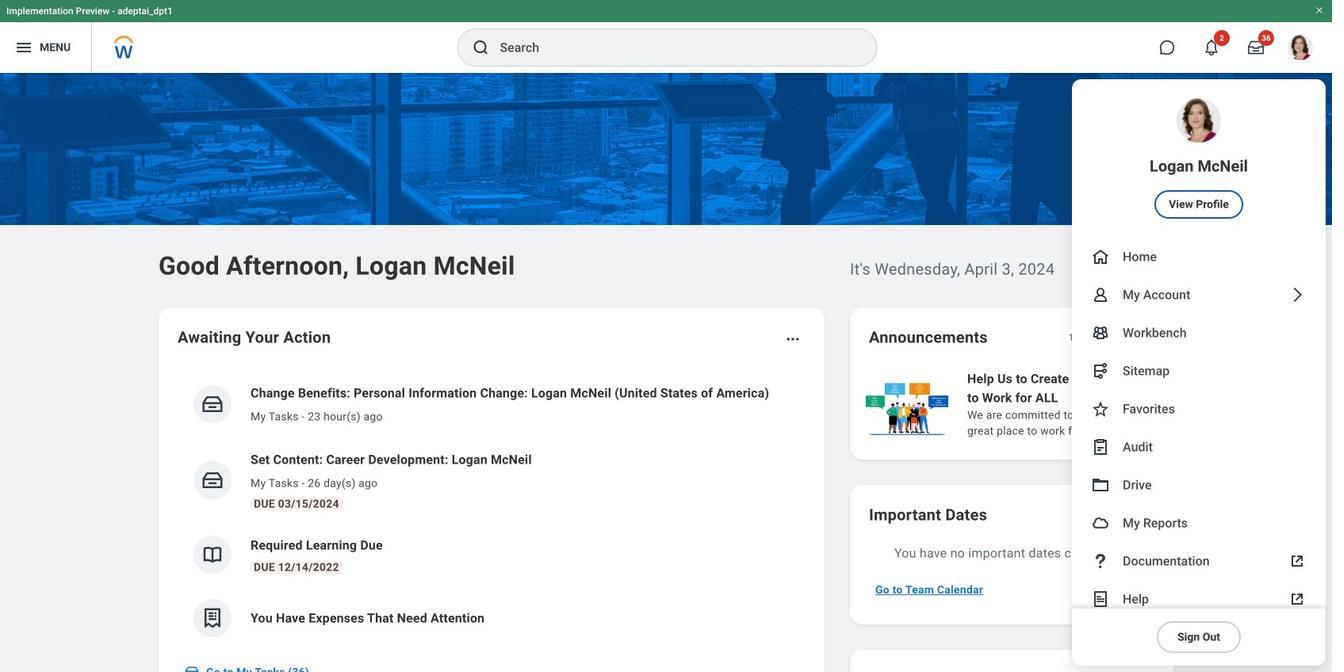 Task type: describe. For each thing, give the bounding box(es) containing it.
star image
[[1091, 400, 1110, 419]]

7 menu item from the top
[[1072, 428, 1326, 466]]

0 horizontal spatial list
[[178, 371, 806, 650]]

3 menu item from the top
[[1072, 276, 1326, 314]]

book open image
[[201, 543, 224, 567]]

justify image
[[14, 38, 33, 57]]

question image
[[1091, 552, 1110, 571]]

contact card matrix manager image
[[1091, 324, 1110, 343]]

ext link image for question image
[[1288, 552, 1307, 571]]

user image
[[1091, 285, 1110, 305]]

9 menu item from the top
[[1072, 504, 1326, 542]]

5 menu item from the top
[[1072, 352, 1326, 390]]

4 menu item from the top
[[1072, 314, 1326, 352]]

close environment banner image
[[1315, 6, 1324, 15]]

chevron right small image
[[1134, 330, 1150, 346]]



Task type: locate. For each thing, give the bounding box(es) containing it.
chevron right image
[[1288, 285, 1307, 305]]

1 vertical spatial inbox image
[[184, 665, 200, 672]]

6 menu item from the top
[[1072, 390, 1326, 428]]

logan mcneil image
[[1288, 35, 1313, 60]]

1 ext link image from the top
[[1288, 552, 1307, 571]]

list
[[863, 368, 1332, 441], [178, 371, 806, 650]]

avatar image
[[1091, 514, 1110, 533]]

main content
[[0, 73, 1332, 672]]

status
[[1069, 331, 1094, 344]]

inbox image
[[201, 469, 224, 492], [184, 665, 200, 672]]

banner
[[0, 0, 1332, 666]]

dashboard expenses image
[[201, 607, 224, 630]]

0 vertical spatial ext link image
[[1288, 552, 1307, 571]]

ext link image for 'document' icon
[[1288, 590, 1307, 609]]

paste image
[[1091, 438, 1110, 457]]

2 ext link image from the top
[[1288, 590, 1307, 609]]

related actions image
[[785, 331, 801, 347]]

search image
[[471, 38, 490, 57]]

0 vertical spatial inbox image
[[201, 469, 224, 492]]

1 horizontal spatial inbox image
[[201, 469, 224, 492]]

2 menu item from the top
[[1072, 238, 1326, 276]]

10 menu item from the top
[[1072, 542, 1326, 580]]

1 vertical spatial ext link image
[[1288, 590, 1307, 609]]

menu item
[[1072, 79, 1326, 238], [1072, 238, 1326, 276], [1072, 276, 1326, 314], [1072, 314, 1326, 352], [1072, 352, 1326, 390], [1072, 390, 1326, 428], [1072, 428, 1326, 466], [1072, 466, 1326, 504], [1072, 504, 1326, 542], [1072, 542, 1326, 580], [1072, 580, 1326, 619]]

notifications large image
[[1204, 40, 1220, 56]]

inbox large image
[[1248, 40, 1264, 56]]

folder open image
[[1091, 476, 1110, 495]]

document image
[[1091, 590, 1110, 609]]

1 horizontal spatial list
[[863, 368, 1332, 441]]

Search Workday  search field
[[500, 30, 844, 65]]

menu
[[1072, 79, 1326, 666]]

chevron left small image
[[1105, 330, 1121, 346]]

0 horizontal spatial inbox image
[[184, 665, 200, 672]]

1 menu item from the top
[[1072, 79, 1326, 238]]

inbox image
[[201, 393, 224, 416]]

11 menu item from the top
[[1072, 580, 1326, 619]]

endpoints image
[[1091, 362, 1110, 381]]

ext link image
[[1288, 552, 1307, 571], [1288, 590, 1307, 609]]

8 menu item from the top
[[1072, 466, 1326, 504]]

home image
[[1091, 247, 1110, 266]]



Task type: vqa. For each thing, say whether or not it's contained in the screenshot.
Employee related to Employee Contract Review
no



